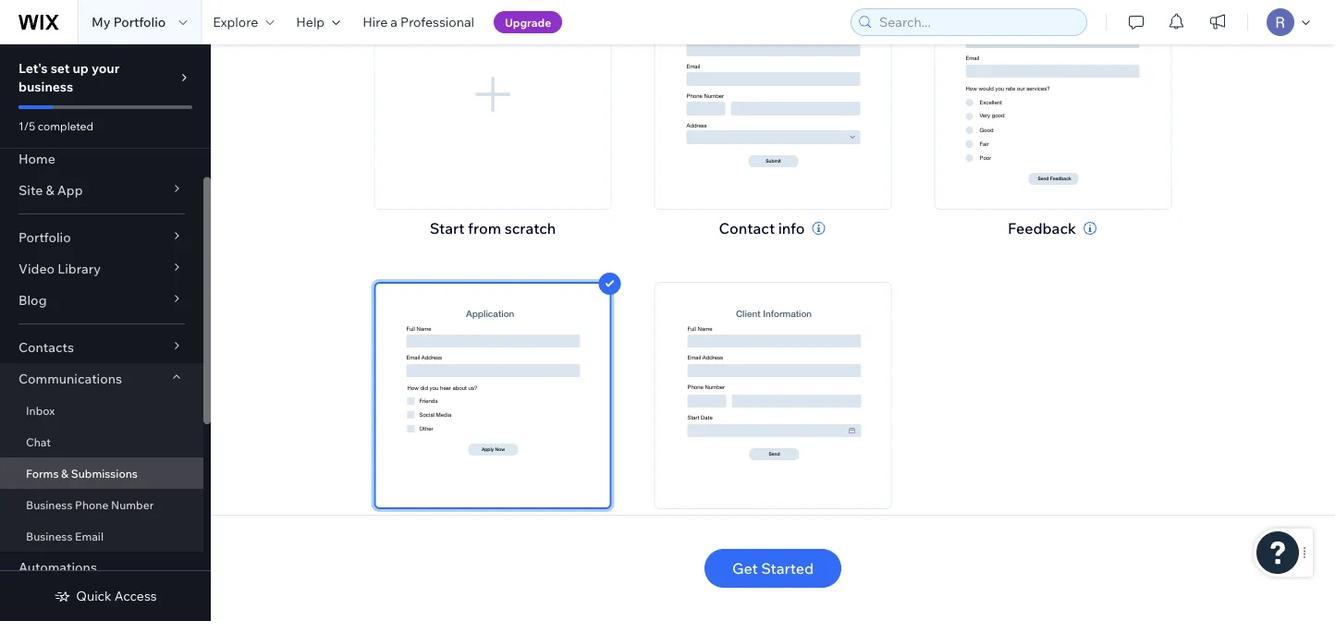 Task type: locate. For each thing, give the bounding box(es) containing it.
set
[[51, 60, 70, 76]]

0 horizontal spatial portfolio
[[18, 229, 71, 246]]

&
[[46, 182, 54, 198], [61, 467, 68, 481]]

0 vertical spatial portfolio
[[113, 14, 166, 30]]

upgrade button
[[494, 11, 563, 33]]

feedback
[[1008, 219, 1077, 238]]

1/5
[[18, 119, 35, 133]]

portfolio right my
[[113, 14, 166, 30]]

explore
[[213, 14, 258, 30]]

business
[[18, 79, 73, 95]]

1 business from the top
[[26, 498, 73, 512]]

forms
[[26, 467, 59, 481]]

your
[[92, 60, 120, 76]]

forms & submissions
[[26, 467, 138, 481]]

quick
[[76, 588, 112, 604]]

inbox
[[26, 404, 55, 418]]

video library button
[[0, 253, 203, 285]]

0 horizontal spatial &
[[46, 182, 54, 198]]

business email link
[[0, 521, 203, 552]]

Search... field
[[874, 9, 1081, 35]]

business inside 'business phone number' link
[[26, 498, 73, 512]]

start
[[430, 219, 465, 238]]

automations
[[18, 560, 97, 576]]

completed
[[38, 119, 93, 133]]

business down forms at left bottom
[[26, 498, 73, 512]]

app
[[57, 182, 83, 198]]

portfolio
[[113, 14, 166, 30], [18, 229, 71, 246]]

1 horizontal spatial portfolio
[[113, 14, 166, 30]]

1 vertical spatial portfolio
[[18, 229, 71, 246]]

business phone number link
[[0, 489, 203, 521]]

automations link
[[0, 552, 203, 584]]

business for business phone number
[[26, 498, 73, 512]]

0 vertical spatial &
[[46, 182, 54, 198]]

start from scratch
[[430, 219, 556, 238]]

help
[[296, 14, 325, 30]]

1 horizontal spatial &
[[61, 467, 68, 481]]

portfolio up video
[[18, 229, 71, 246]]

& inside popup button
[[46, 182, 54, 198]]

blog button
[[0, 285, 203, 316]]

a
[[391, 14, 398, 30]]

& for forms
[[61, 467, 68, 481]]

hire
[[363, 14, 388, 30]]

home
[[18, 151, 55, 167]]

business up automations at the bottom left of the page
[[26, 530, 73, 543]]

2 business from the top
[[26, 530, 73, 543]]

communications
[[18, 371, 122, 387]]

quick access button
[[54, 588, 157, 605]]

video
[[18, 261, 55, 277]]

forms & submissions link
[[0, 458, 203, 489]]

get started
[[732, 560, 814, 578]]

business
[[26, 498, 73, 512], [26, 530, 73, 543]]

& for site
[[46, 182, 54, 198]]

portfolio button
[[0, 222, 203, 253]]

& right forms at left bottom
[[61, 467, 68, 481]]

my
[[92, 14, 111, 30]]

1 vertical spatial business
[[26, 530, 73, 543]]

hire a professional
[[363, 14, 474, 30]]

& inside "link"
[[61, 467, 68, 481]]

0 vertical spatial business
[[26, 498, 73, 512]]

& right the site
[[46, 182, 54, 198]]

up
[[73, 60, 89, 76]]

business inside business email link
[[26, 530, 73, 543]]

1 vertical spatial &
[[61, 467, 68, 481]]



Task type: describe. For each thing, give the bounding box(es) containing it.
video library
[[18, 261, 101, 277]]

business for business email
[[26, 530, 73, 543]]

communications button
[[0, 364, 203, 395]]

professional
[[401, 14, 474, 30]]

phone
[[75, 498, 109, 512]]

info
[[779, 219, 805, 238]]

get
[[732, 560, 758, 578]]

quick access
[[76, 588, 157, 604]]

chat
[[26, 435, 51, 449]]

contacts button
[[0, 332, 203, 364]]

site & app
[[18, 182, 83, 198]]

chat link
[[0, 426, 203, 458]]

submissions
[[71, 467, 138, 481]]

portfolio inside 'dropdown button'
[[18, 229, 71, 246]]

access
[[115, 588, 157, 604]]

get started button
[[705, 549, 842, 588]]

inbox link
[[0, 395, 203, 426]]

business phone number
[[26, 498, 154, 512]]

from
[[468, 219, 501, 238]]

let's
[[18, 60, 48, 76]]

business email
[[26, 530, 104, 543]]

home link
[[0, 143, 203, 175]]

contacts
[[18, 339, 74, 356]]

contact
[[719, 219, 775, 238]]

library
[[57, 261, 101, 277]]

contact info
[[719, 219, 805, 238]]

site
[[18, 182, 43, 198]]

upgrade
[[505, 15, 551, 29]]

help button
[[285, 0, 352, 44]]

started
[[761, 560, 814, 578]]

scratch
[[505, 219, 556, 238]]

1/5 completed
[[18, 119, 93, 133]]

let's set up your business
[[18, 60, 120, 95]]

sidebar element
[[0, 44, 211, 622]]

number
[[111, 498, 154, 512]]

site & app button
[[0, 175, 203, 206]]

email
[[75, 530, 104, 543]]

hire a professional link
[[352, 0, 486, 44]]

my portfolio
[[92, 14, 166, 30]]

blog
[[18, 292, 47, 308]]



Task type: vqa. For each thing, say whether or not it's contained in the screenshot.
the
no



